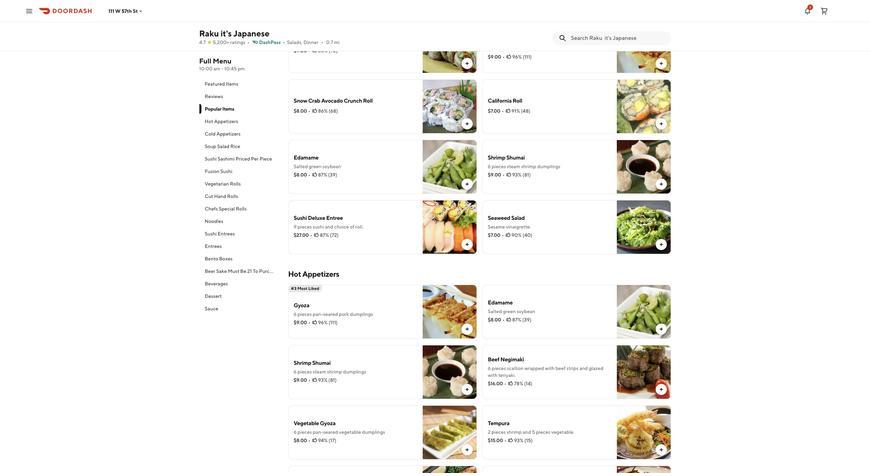 Task type: vqa. For each thing, say whether or not it's contained in the screenshot.
Hot Appetizers to the right
yes



Task type: describe. For each thing, give the bounding box(es) containing it.
pieces inside gyoza 6 pieces pan-seared pork dumplings
[[298, 312, 312, 317]]

96% (111) for the "gyoza" image to the left
[[318, 320, 338, 326]]

86% for crab
[[318, 108, 328, 114]]

items for popular items
[[222, 106, 234, 112]]

vegetable
[[294, 421, 319, 427]]

111
[[108, 8, 114, 14]]

6 for right shrimp shumai image
[[488, 164, 491, 169]]

liked for top the "gyoza" image
[[502, 20, 513, 25]]

sushi for entrees
[[205, 231, 217, 237]]

open menu image
[[25, 7, 33, 15]]

cut hand rolls button
[[199, 190, 280, 203]]

green for leftmost edamame image
[[309, 164, 322, 169]]

beef
[[488, 357, 499, 363]]

steam for left shrimp shumai image
[[313, 370, 326, 375]]

87% for leftmost edamame image
[[318, 172, 327, 178]]

beverages
[[205, 281, 228, 287]]

cut
[[205, 194, 213, 199]]

bento
[[205, 256, 218, 262]]

0 horizontal spatial gyoza image
[[423, 285, 477, 339]]

negimaki
[[500, 357, 524, 363]]

6 for "beef negimaki" image
[[488, 366, 491, 372]]

beer sake must be 21 to purchase button
[[199, 265, 280, 278]]

hot appetizers inside button
[[205, 119, 238, 124]]

st
[[133, 8, 138, 14]]

and inside 'sushi deluxe entree 9 pieces sushi and choice of roll.'
[[325, 224, 333, 230]]

1 horizontal spatial (39)
[[522, 317, 531, 323]]

87% (39) for leftmost edamame image
[[318, 172, 337, 178]]

1 vertical spatial 93%
[[318, 378, 327, 383]]

0 vertical spatial gyoza image
[[617, 19, 671, 73]]

edamame for leftmost edamame image
[[294, 155, 319, 161]]

vegetarian rolls button
[[199, 178, 280, 190]]

add item to cart image for "beef negimaki" image
[[658, 387, 664, 393]]

reviews
[[205, 94, 223, 99]]

(17)
[[329, 438, 336, 444]]

entrees inside button
[[205, 244, 222, 249]]

2 vertical spatial appetizers
[[302, 270, 339, 279]]

$16.00
[[488, 381, 503, 387]]

beef negimaki image
[[617, 346, 671, 400]]

salad for seaweed
[[511, 215, 525, 222]]

5
[[532, 430, 535, 436]]

tempura image
[[617, 406, 671, 460]]

pm
[[238, 66, 245, 72]]

1 vertical spatial shrimp
[[488, 155, 505, 161]]

to
[[253, 269, 258, 274]]

cut hand rolls
[[205, 194, 238, 199]]

appetizers for hot appetizers button
[[214, 119, 238, 124]]

noodles
[[205, 219, 223, 224]]

0 vertical spatial tempura
[[312, 37, 334, 44]]

featured
[[205, 81, 225, 87]]

#3 most liked for top the "gyoza" image
[[485, 20, 513, 25]]

tempura 2 pieces shrimp and 5 pieces vegetable.
[[488, 421, 574, 436]]

shrimp tempura roll image
[[423, 19, 477, 73]]

sushi for deluxe
[[294, 215, 307, 222]]

pieces inside vegetable gyoza 6 pieces pan-seared vegetable dumplings
[[298, 430, 312, 436]]

hot appetizers button
[[199, 115, 280, 128]]

dumplings inside gyoza 6 pieces pan-seared pork dumplings
[[350, 312, 373, 317]]

5,200+
[[213, 40, 229, 45]]

snow
[[294, 98, 307, 104]]

0 vertical spatial with
[[545, 366, 555, 372]]

mi
[[334, 40, 340, 45]]

0 vertical spatial shrimp
[[294, 37, 311, 44]]

liked for the "gyoza" image to the left
[[308, 286, 319, 291]]

dashpass •
[[259, 40, 285, 45]]

96% for top the "gyoza" image
[[512, 54, 522, 60]]

popular items
[[205, 106, 234, 112]]

shrimp for left shrimp shumai image
[[327, 370, 342, 375]]

94% (17)
[[318, 438, 336, 444]]

ratings
[[230, 40, 245, 45]]

priced
[[236, 156, 250, 162]]

wrapped
[[524, 366, 544, 372]]

2 horizontal spatial roll
[[513, 98, 522, 104]]

91% (48)
[[511, 108, 530, 114]]

beverages button
[[199, 278, 280, 290]]

fusion sushi
[[205, 169, 232, 174]]

hand
[[214, 194, 226, 199]]

9
[[294, 224, 297, 230]]

full menu 10:00 am - 10:45 pm
[[199, 57, 245, 72]]

$7.00 • for 90% (40)
[[488, 233, 504, 238]]

1 vertical spatial salted
[[488, 309, 502, 315]]

0 vertical spatial seared
[[517, 46, 532, 51]]

pork inside gyoza 6 pieces pan-seared pork dumplings
[[339, 312, 349, 317]]

gyoza inside gyoza 6 pieces pan-seared pork dumplings
[[294, 303, 309, 309]]

gyoza 6 pieces pan-seared pork dumplings
[[294, 303, 373, 317]]

1 vertical spatial with
[[488, 373, 497, 379]]

$16.00 •
[[488, 381, 506, 387]]

seaweed
[[488, 215, 510, 222]]

$8.00 • for the right edamame image
[[488, 317, 505, 323]]

21
[[247, 269, 252, 274]]

sushi sashimi priced per piece button
[[199, 153, 280, 165]]

111 w 57th st button
[[108, 8, 143, 14]]

(48)
[[521, 108, 530, 114]]

entrees button
[[199, 240, 280, 253]]

0 vertical spatial pan-
[[507, 46, 517, 51]]

86% for tempura
[[318, 48, 328, 53]]

appetizers for cold appetizers button
[[216, 131, 241, 137]]

steam for right shrimp shumai image
[[507, 164, 520, 169]]

sushi entrees
[[205, 231, 235, 237]]

raku  it's japanese
[[199, 28, 269, 38]]

featured items
[[205, 81, 238, 87]]

1 horizontal spatial (81)
[[523, 172, 531, 178]]

94%
[[318, 438, 328, 444]]

1 vertical spatial hot appetizers
[[288, 270, 339, 279]]

(92)
[[329, 48, 338, 53]]

4.7
[[199, 40, 206, 45]]

0 vertical spatial pork
[[533, 46, 543, 51]]

chefs special rolls button
[[199, 203, 280, 215]]

seared inside vegetable gyoza 6 pieces pan-seared vegetable dumplings
[[323, 430, 338, 436]]

$15.00
[[488, 438, 503, 444]]

dashpass
[[259, 40, 281, 45]]

$7.00 for 91%
[[488, 108, 500, 114]]

pan- inside vegetable gyoza 6 pieces pan-seared vegetable dumplings
[[313, 430, 323, 436]]

reviews button
[[199, 90, 280, 103]]

0 horizontal spatial roll
[[335, 37, 345, 44]]

Item Search search field
[[571, 34, 665, 42]]

add item to cart image for sushi deluxe entree
[[464, 242, 470, 248]]

add item to cart image for vegetable gyoza
[[464, 448, 470, 453]]

vegetable gyoza 6 pieces pan-seared vegetable dumplings
[[294, 421, 385, 436]]

0 vertical spatial (39)
[[328, 172, 337, 178]]

87% (39) for the right edamame image
[[512, 317, 531, 323]]

sesame
[[488, 224, 505, 230]]

be
[[240, 269, 246, 274]]

bento boxes
[[205, 256, 233, 262]]

strips
[[567, 366, 578, 372]]

1 horizontal spatial roll
[[363, 98, 373, 104]]

sushi entrees button
[[199, 228, 280, 240]]

1 horizontal spatial shumai
[[506, 155, 525, 161]]

1 horizontal spatial shrimp shumai image
[[617, 140, 671, 194]]

scallion
[[507, 366, 524, 372]]

most for the "gyoza" image to the left
[[297, 286, 307, 291]]

chefs
[[205, 206, 218, 212]]

and inside tempura 2 pieces shrimp and 5 pieces vegetable.
[[523, 430, 531, 436]]

0 horizontal spatial edamame image
[[423, 140, 477, 194]]

popular
[[205, 106, 221, 112]]

2 vertical spatial shrimp
[[294, 360, 311, 367]]

vegetarian
[[205, 181, 229, 187]]

shrimp shumai 6 pieces steam shrimp dumplings for right shrimp shumai image
[[488, 155, 560, 169]]

fusion
[[205, 169, 219, 174]]

rolls inside button
[[230, 181, 241, 187]]

#3 most liked for the "gyoza" image to the left
[[291, 286, 319, 291]]

93% for shrimp shumai
[[514, 438, 523, 444]]

cold
[[205, 131, 215, 137]]

special
[[219, 206, 235, 212]]

$27.00 •
[[294, 233, 312, 238]]

entrees inside button
[[218, 231, 235, 237]]

hot inside button
[[205, 119, 213, 124]]

add item to cart image for the right edamame image
[[658, 327, 664, 332]]

snow crab avocado crunch roll image
[[423, 80, 477, 134]]

57th
[[121, 8, 132, 14]]

1 vertical spatial hot
[[288, 270, 301, 279]]



Task type: locate. For each thing, give the bounding box(es) containing it.
shrimp inside tempura 2 pieces shrimp and 5 pieces vegetable.
[[507, 430, 522, 436]]

0 horizontal spatial soybean
[[323, 164, 341, 169]]

soybean for the right edamame image
[[517, 309, 535, 315]]

$8.00 •
[[294, 108, 310, 114], [294, 172, 310, 178], [488, 317, 505, 323], [294, 438, 310, 444]]

add item to cart image for right shrimp shumai image
[[658, 182, 664, 187]]

1 vertical spatial gyoza
[[320, 421, 336, 427]]

vegetable.
[[551, 430, 574, 436]]

edamame image
[[423, 140, 477, 194], [617, 285, 671, 339]]

1 horizontal spatial liked
[[502, 20, 513, 25]]

pork
[[533, 46, 543, 51], [339, 312, 349, 317]]

japanese
[[233, 28, 269, 38]]

2 vertical spatial 93%
[[514, 438, 523, 444]]

0 vertical spatial shrimp shumai image
[[617, 140, 671, 194]]

1 vertical spatial rolls
[[227, 194, 238, 199]]

shrimp shumai image
[[617, 140, 671, 194], [423, 346, 477, 400]]

rolls for hand
[[227, 194, 238, 199]]

0 horizontal spatial shrimp shumai image
[[423, 346, 477, 400]]

87%
[[318, 172, 327, 178], [320, 233, 329, 238], [512, 317, 521, 323]]

2 vertical spatial and
[[523, 430, 531, 436]]

deluxe
[[308, 215, 325, 222]]

tempura up the 2
[[488, 421, 509, 427]]

86%
[[318, 48, 328, 53], [318, 108, 328, 114]]

(72)
[[330, 233, 339, 238]]

edamame salted green soybean for leftmost edamame image
[[294, 155, 341, 169]]

#3 most liked
[[485, 20, 513, 25], [291, 286, 319, 291]]

1 $7.00 from the top
[[488, 108, 500, 114]]

1 horizontal spatial hot
[[288, 270, 301, 279]]

green
[[309, 164, 322, 169], [503, 309, 516, 315]]

1 vertical spatial (81)
[[328, 378, 337, 383]]

sashimi
[[218, 156, 235, 162]]

vinaigrette.
[[506, 224, 531, 230]]

0 horizontal spatial 93% (81)
[[318, 378, 337, 383]]

rolls up cut hand rolls button at the top left of page
[[230, 181, 241, 187]]

1 horizontal spatial gyoza image
[[617, 19, 671, 73]]

6 for left shrimp shumai image
[[294, 370, 297, 375]]

1 vertical spatial shumai
[[312, 360, 331, 367]]

0 vertical spatial (81)
[[523, 172, 531, 178]]

salted
[[294, 164, 308, 169], [488, 309, 502, 315]]

1 vertical spatial steam
[[313, 370, 326, 375]]

2 vertical spatial rolls
[[236, 206, 247, 212]]

crab
[[308, 98, 320, 104]]

1 vertical spatial (111)
[[329, 320, 338, 326]]

0 horizontal spatial #3
[[291, 286, 296, 291]]

$7.00 • down california
[[488, 108, 504, 114]]

1 vertical spatial liked
[[308, 286, 319, 291]]

seared inside gyoza 6 pieces pan-seared pork dumplings
[[323, 312, 338, 317]]

1 vertical spatial green
[[503, 309, 516, 315]]

shrimp shumai 6 pieces steam shrimp dumplings for left shrimp shumai image
[[294, 360, 366, 375]]

0 horizontal spatial 87% (39)
[[318, 172, 337, 178]]

93% for snow crab avocado crunch roll
[[512, 172, 522, 178]]

(68)
[[329, 108, 338, 114]]

1 vertical spatial edamame
[[488, 300, 513, 306]]

pan- inside gyoza 6 pieces pan-seared pork dumplings
[[313, 312, 323, 317]]

rolls
[[230, 181, 241, 187], [227, 194, 238, 199], [236, 206, 247, 212]]

96% (111)
[[512, 54, 532, 60], [318, 320, 338, 326]]

86% (68)
[[318, 108, 338, 114]]

1
[[810, 5, 811, 9]]

seared
[[517, 46, 532, 51], [323, 312, 338, 317], [323, 430, 338, 436]]

0 vertical spatial appetizers
[[214, 119, 238, 124]]

0 horizontal spatial edamame
[[294, 155, 319, 161]]

piece
[[260, 156, 272, 162]]

96% (111) down 6 pieces pan-seared pork dumplings
[[512, 54, 532, 60]]

0 horizontal spatial (111)
[[329, 320, 338, 326]]

1 vertical spatial gyoza image
[[423, 285, 477, 339]]

hot up the cold
[[205, 119, 213, 124]]

1 vertical spatial 87% (39)
[[512, 317, 531, 323]]

(81)
[[523, 172, 531, 178], [328, 378, 337, 383]]

(111) for the "gyoza" image to the left
[[329, 320, 338, 326]]

miso black cod image
[[423, 466, 477, 474]]

6 inside beef negimaki 6 pieces scallion wrapped with beef strips and glazed with teriyaki.
[[488, 366, 491, 372]]

2 vertical spatial 87%
[[512, 317, 521, 323]]

shrimp for right shrimp shumai image
[[521, 164, 536, 169]]

1 vertical spatial shrimp shumai 6 pieces steam shrimp dumplings
[[294, 360, 366, 375]]

0 horizontal spatial most
[[297, 286, 307, 291]]

0 horizontal spatial with
[[488, 373, 497, 379]]

pieces inside beef negimaki 6 pieces scallion wrapped with beef strips and glazed with teriyaki.
[[492, 366, 506, 372]]

cold appetizers
[[205, 131, 241, 137]]

(14)
[[524, 381, 532, 387]]

beef negimaki 6 pieces scallion wrapped with beef strips and glazed with teriyaki.
[[488, 357, 603, 379]]

96% down 6 pieces pan-seared pork dumplings
[[512, 54, 522, 60]]

full
[[199, 57, 211, 65]]

87% for sushi deluxe entree image
[[320, 233, 329, 238]]

california roll image
[[617, 80, 671, 134]]

0 vertical spatial and
[[325, 224, 333, 230]]

shrimp shumai 6 pieces steam shrimp dumplings
[[488, 155, 560, 169], [294, 360, 366, 375]]

1 vertical spatial shrimp shumai image
[[423, 346, 477, 400]]

items right popular
[[222, 106, 234, 112]]

1 vertical spatial items
[[222, 106, 234, 112]]

1 horizontal spatial 93% (81)
[[512, 172, 531, 178]]

items inside button
[[226, 81, 238, 87]]

add item to cart image
[[658, 61, 664, 66], [464, 121, 470, 127], [658, 121, 664, 127], [464, 182, 470, 187], [464, 242, 470, 248], [658, 242, 664, 248], [464, 448, 470, 453], [658, 448, 664, 453]]

tempura inside tempura 2 pieces shrimp and 5 pieces vegetable.
[[488, 421, 509, 427]]

seaweed salad image
[[617, 200, 671, 255]]

add item to cart image for seaweed salad
[[658, 242, 664, 248]]

(40)
[[523, 233, 532, 238]]

0 items, open order cart image
[[820, 7, 828, 15]]

1 $7.00 • from the top
[[488, 108, 504, 114]]

and inside beef negimaki 6 pieces scallion wrapped with beef strips and glazed with teriyaki.
[[579, 366, 588, 372]]

sushi for sashimi
[[205, 156, 217, 162]]

with left beef
[[545, 366, 555, 372]]

0 vertical spatial $7.00 •
[[488, 108, 504, 114]]

0 horizontal spatial edamame salted green soybean
[[294, 155, 341, 169]]

shrimp
[[294, 37, 311, 44], [488, 155, 505, 161], [294, 360, 311, 367]]

liked up 6 pieces pan-seared pork dumplings
[[502, 20, 513, 25]]

beef
[[556, 366, 566, 372]]

pieces inside 'sushi deluxe entree 9 pieces sushi and choice of roll.'
[[298, 224, 312, 230]]

0 vertical spatial #3 most liked
[[485, 20, 513, 25]]

sushi down sashimi
[[220, 169, 232, 174]]

0 vertical spatial gyoza
[[294, 303, 309, 309]]

hot right "purchase"
[[288, 270, 301, 279]]

edamame for the right edamame image
[[488, 300, 513, 306]]

1 vertical spatial $7.00
[[488, 233, 500, 238]]

93% (15)
[[514, 438, 533, 444]]

seaweed salad sesame vinaigrette.
[[488, 215, 531, 230]]

sushi deluxe entree image
[[423, 200, 477, 255]]

0 horizontal spatial liked
[[308, 286, 319, 291]]

1 vertical spatial edamame salted green soybean
[[488, 300, 535, 315]]

items up reviews button
[[226, 81, 238, 87]]

0 vertical spatial hot
[[205, 119, 213, 124]]

1 vertical spatial edamame image
[[617, 285, 671, 339]]

1 vertical spatial seared
[[323, 312, 338, 317]]

roll up 91%
[[513, 98, 522, 104]]

entrees down noodles
[[218, 231, 235, 237]]

entrees up bento
[[205, 244, 222, 249]]

1 vertical spatial salad
[[511, 215, 525, 222]]

sushi inside 'sushi deluxe entree 9 pieces sushi and choice of roll.'
[[294, 215, 307, 222]]

bento boxes button
[[199, 253, 280, 265]]

1 horizontal spatial with
[[545, 366, 555, 372]]

96% for the "gyoza" image to the left
[[318, 320, 328, 326]]

$27.00
[[294, 233, 309, 238]]

#3 for the "gyoza" image to the left
[[291, 286, 296, 291]]

and left 5
[[523, 430, 531, 436]]

0 horizontal spatial pork
[[339, 312, 349, 317]]

1 horizontal spatial 87% (39)
[[512, 317, 531, 323]]

1 vertical spatial and
[[579, 366, 588, 372]]

salad inside seaweed salad sesame vinaigrette.
[[511, 215, 525, 222]]

6 for vegetable gyoza image
[[294, 430, 297, 436]]

pan-
[[507, 46, 517, 51], [313, 312, 323, 317], [313, 430, 323, 436]]

and
[[325, 224, 333, 230], [579, 366, 588, 372], [523, 430, 531, 436]]

with up '$16.00' on the bottom right
[[488, 373, 497, 379]]

dessert button
[[199, 290, 280, 303]]

0 horizontal spatial shumai
[[312, 360, 331, 367]]

age tofu image
[[617, 466, 671, 474]]

86% left (92)
[[318, 48, 328, 53]]

rice
[[230, 144, 240, 149]]

1 vertical spatial pork
[[339, 312, 349, 317]]

1 vertical spatial #3 most liked
[[291, 286, 319, 291]]

add item to cart image for left shrimp shumai image
[[464, 387, 470, 393]]

1 horizontal spatial soybean
[[517, 309, 535, 315]]

10:45
[[224, 66, 237, 72]]

96%
[[512, 54, 522, 60], [318, 320, 328, 326]]

90%
[[511, 233, 522, 238]]

dessert
[[205, 294, 222, 299]]

green for the right edamame image
[[503, 309, 516, 315]]

entrees
[[218, 231, 235, 237], [205, 244, 222, 249]]

chefs special rolls
[[205, 206, 247, 212]]

sushi down noodles
[[205, 231, 217, 237]]

edamame salted green soybean for the right edamame image
[[488, 300, 535, 315]]

1 vertical spatial pan-
[[313, 312, 323, 317]]

appetizers inside button
[[216, 131, 241, 137]]

add item to cart image
[[464, 61, 470, 66], [658, 182, 664, 187], [464, 327, 470, 332], [658, 327, 664, 332], [464, 387, 470, 393], [658, 387, 664, 393]]

(15)
[[524, 438, 533, 444]]

vegetable gyoza image
[[423, 406, 477, 460]]

96% (111) down gyoza 6 pieces pan-seared pork dumplings
[[318, 320, 338, 326]]

must
[[228, 269, 239, 274]]

1 vertical spatial shrimp
[[327, 370, 342, 375]]

roll.
[[355, 224, 364, 230]]

78%
[[514, 381, 523, 387]]

gyoza inside vegetable gyoza 6 pieces pan-seared vegetable dumplings
[[320, 421, 336, 427]]

edamame salted green soybean
[[294, 155, 341, 169], [488, 300, 535, 315]]

salad up vinaigrette.
[[511, 215, 525, 222]]

0 horizontal spatial steam
[[313, 370, 326, 375]]

soybean for leftmost edamame image
[[323, 164, 341, 169]]

0 vertical spatial 93%
[[512, 172, 522, 178]]

87% for the right edamame image
[[512, 317, 521, 323]]

111 w 57th st
[[108, 8, 138, 14]]

tempura
[[312, 37, 334, 44], [488, 421, 509, 427]]

1 vertical spatial soybean
[[517, 309, 535, 315]]

87% (72)
[[320, 233, 339, 238]]

2 vertical spatial seared
[[323, 430, 338, 436]]

soup
[[205, 144, 216, 149]]

1 vertical spatial 86%
[[318, 108, 328, 114]]

sushi down soup
[[205, 156, 217, 162]]

0 vertical spatial 93% (81)
[[512, 172, 531, 178]]

crunch
[[344, 98, 362, 104]]

0 vertical spatial steam
[[507, 164, 520, 169]]

0 vertical spatial rolls
[[230, 181, 241, 187]]

dumplings inside vegetable gyoza 6 pieces pan-seared vegetable dumplings
[[362, 430, 385, 436]]

2 86% from the top
[[318, 108, 328, 114]]

0 horizontal spatial 96%
[[318, 320, 328, 326]]

sushi
[[205, 156, 217, 162], [220, 169, 232, 174], [294, 215, 307, 222], [205, 231, 217, 237]]

salad for soup
[[217, 144, 229, 149]]

$7.00 •
[[488, 108, 504, 114], [488, 233, 504, 238]]

1 horizontal spatial #3
[[485, 20, 491, 25]]

roll right 0.7
[[335, 37, 345, 44]]

1 vertical spatial entrees
[[205, 244, 222, 249]]

1 horizontal spatial most
[[492, 20, 502, 25]]

rolls down cut hand rolls button at the top left of page
[[236, 206, 247, 212]]

add item to cart image for the "gyoza" image to the left
[[464, 327, 470, 332]]

entree
[[326, 215, 343, 222]]

gyoza image
[[617, 19, 671, 73], [423, 285, 477, 339]]

0 horizontal spatial hot appetizers
[[205, 119, 238, 124]]

most
[[492, 20, 502, 25], [297, 286, 307, 291]]

items for featured items
[[226, 81, 238, 87]]

$7.00 down sesame
[[488, 233, 500, 238]]

1 vertical spatial 87%
[[320, 233, 329, 238]]

notification bell image
[[803, 7, 812, 15]]

roll right crunch
[[363, 98, 373, 104]]

1 86% from the top
[[318, 48, 328, 53]]

$7.00 down california
[[488, 108, 500, 114]]

86% left (68)
[[318, 108, 328, 114]]

sushi inside 'button'
[[220, 169, 232, 174]]

0 vertical spatial soybean
[[323, 164, 341, 169]]

96% down gyoza 6 pieces pan-seared pork dumplings
[[318, 320, 328, 326]]

sushi
[[313, 224, 324, 230]]

and right strips
[[579, 366, 588, 372]]

$7.00 • down sesame
[[488, 233, 504, 238]]

1 vertical spatial 96% (111)
[[318, 320, 338, 326]]

96% (111) for top the "gyoza" image
[[512, 54, 532, 60]]

soybean
[[323, 164, 341, 169], [517, 309, 535, 315]]

dumplings
[[544, 46, 567, 51], [537, 164, 560, 169], [350, 312, 373, 317], [343, 370, 366, 375], [362, 430, 385, 436]]

#3 for top the "gyoza" image
[[485, 20, 491, 25]]

6 inside gyoza 6 pieces pan-seared pork dumplings
[[294, 312, 297, 317]]

sauce
[[205, 306, 218, 312]]

(111) down 6 pieces pan-seared pork dumplings
[[523, 54, 532, 60]]

raku
[[199, 28, 219, 38]]

cold appetizers button
[[199, 128, 280, 140]]

add item to cart image for edamame
[[464, 182, 470, 187]]

salad inside button
[[217, 144, 229, 149]]

0.7
[[326, 40, 333, 45]]

0 horizontal spatial salted
[[294, 164, 308, 169]]

78% (14)
[[514, 381, 532, 387]]

(111) for top the "gyoza" image
[[523, 54, 532, 60]]

add item to cart image for california roll
[[658, 121, 664, 127]]

most for top the "gyoza" image
[[492, 20, 502, 25]]

1 vertical spatial 93% (81)
[[318, 378, 337, 383]]

2 vertical spatial shrimp
[[507, 430, 522, 436]]

0 vertical spatial shumai
[[506, 155, 525, 161]]

0 vertical spatial hot appetizers
[[205, 119, 238, 124]]

0 vertical spatial edamame salted green soybean
[[294, 155, 341, 169]]

beer
[[205, 269, 215, 274]]

rolls for special
[[236, 206, 247, 212]]

rolls inside button
[[236, 206, 247, 212]]

sushi up 9
[[294, 215, 307, 222]]

boxes
[[219, 256, 233, 262]]

90% (40)
[[511, 233, 532, 238]]

0 vertical spatial #3
[[485, 20, 491, 25]]

•
[[247, 40, 249, 45], [283, 40, 285, 45], [321, 40, 323, 45], [308, 48, 310, 53], [503, 54, 505, 60], [308, 108, 310, 114], [502, 108, 504, 114], [308, 172, 310, 178], [503, 172, 505, 178], [310, 233, 312, 238], [502, 233, 504, 238], [503, 317, 505, 323], [308, 320, 310, 326], [308, 378, 310, 383], [504, 381, 506, 387], [308, 438, 310, 444], [504, 438, 506, 444]]

beer sake must be 21 to purchase
[[205, 269, 280, 274]]

$7.00 for 90%
[[488, 233, 500, 238]]

91%
[[511, 108, 520, 114]]

1 horizontal spatial salad
[[511, 215, 525, 222]]

0 vertical spatial shrimp
[[521, 164, 536, 169]]

1 horizontal spatial edamame image
[[617, 285, 671, 339]]

salad left rice
[[217, 144, 229, 149]]

tempura up 86% (92)
[[312, 37, 334, 44]]

salads, dinner • 0.7 mi
[[287, 40, 340, 45]]

soup salad rice button
[[199, 140, 280, 153]]

1 vertical spatial #3
[[291, 286, 296, 291]]

1 vertical spatial appetizers
[[216, 131, 241, 137]]

roll
[[335, 37, 345, 44], [363, 98, 373, 104], [513, 98, 522, 104]]

of
[[350, 224, 354, 230]]

0 horizontal spatial tempura
[[312, 37, 334, 44]]

rolls right hand at the left top of the page
[[227, 194, 238, 199]]

0 vertical spatial edamame
[[294, 155, 319, 161]]

am
[[213, 66, 220, 72]]

choice
[[334, 224, 349, 230]]

1 horizontal spatial shrimp shumai 6 pieces steam shrimp dumplings
[[488, 155, 560, 169]]

add item to cart image for snow crab avocado crunch roll
[[464, 121, 470, 127]]

0 vertical spatial 86%
[[318, 48, 328, 53]]

it's
[[221, 28, 232, 38]]

2 $7.00 • from the top
[[488, 233, 504, 238]]

(111) down gyoza 6 pieces pan-seared pork dumplings
[[329, 320, 338, 326]]

appetizers inside button
[[214, 119, 238, 124]]

per
[[251, 156, 259, 162]]

$8.00 • for vegetable gyoza image
[[294, 438, 310, 444]]

93% (81)
[[512, 172, 531, 178], [318, 378, 337, 383]]

2 $7.00 from the top
[[488, 233, 500, 238]]

0 vertical spatial edamame image
[[423, 140, 477, 194]]

shrimp tempura roll
[[294, 37, 345, 44]]

$7.00 • for 91% (48)
[[488, 108, 504, 114]]

add item to cart image for tempura
[[658, 448, 664, 453]]

0 horizontal spatial #3 most liked
[[291, 286, 319, 291]]

liked up gyoza 6 pieces pan-seared pork dumplings
[[308, 286, 319, 291]]

rolls inside button
[[227, 194, 238, 199]]

0 vertical spatial items
[[226, 81, 238, 87]]

glazed
[[589, 366, 603, 372]]

and up 87% (72) at the left of page
[[325, 224, 333, 230]]

6 inside vegetable gyoza 6 pieces pan-seared vegetable dumplings
[[294, 430, 297, 436]]

$8.00 • for leftmost edamame image
[[294, 172, 310, 178]]



